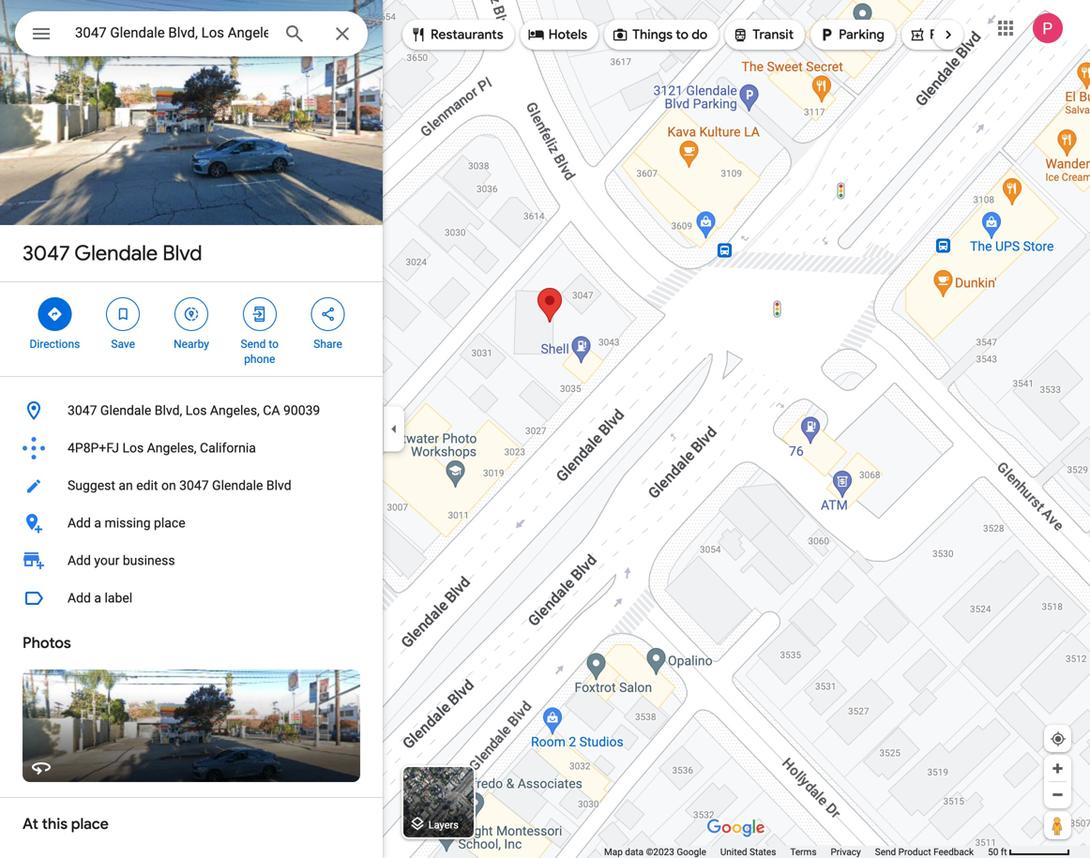 Task type: locate. For each thing, give the bounding box(es) containing it.
1 horizontal spatial angeles,
[[210, 403, 260, 418]]

privacy button
[[831, 846, 861, 858]]

to up phone
[[269, 338, 279, 351]]

blvd down ca
[[266, 478, 291, 494]]

blvd
[[163, 240, 202, 266], [266, 478, 291, 494]]

glendale up 
[[74, 240, 158, 266]]

show your location image
[[1050, 731, 1067, 748]]

1 horizontal spatial send
[[875, 847, 896, 858]]

a inside button
[[94, 591, 101, 606]]

50 ft button
[[988, 847, 1071, 858]]

1 horizontal spatial place
[[154, 516, 185, 531]]

footer containing map data ©2023 google
[[604, 846, 988, 858]]

1 vertical spatial los
[[122, 441, 144, 456]]

1 horizontal spatial los
[[185, 403, 207, 418]]

0 vertical spatial place
[[154, 516, 185, 531]]

do
[[692, 26, 708, 43]]

angeles,
[[210, 403, 260, 418], [147, 441, 197, 456]]

glendale inside suggest an edit on 3047 glendale blvd button
[[212, 478, 263, 494]]

glendale down california
[[212, 478, 263, 494]]

send inside button
[[875, 847, 896, 858]]

 hotels
[[528, 24, 587, 45]]

0 vertical spatial 3047
[[23, 240, 70, 266]]

2 vertical spatial 3047
[[179, 478, 209, 494]]

50
[[988, 847, 999, 858]]

1 vertical spatial a
[[94, 591, 101, 606]]

send product feedback button
[[875, 846, 974, 858]]

to left do
[[676, 26, 689, 43]]

to inside "send to phone"
[[269, 338, 279, 351]]

blvd up  at left top
[[163, 240, 202, 266]]

to
[[676, 26, 689, 43], [269, 338, 279, 351]]


[[115, 304, 132, 325]]

at
[[23, 815, 38, 834]]

1 a from the top
[[94, 516, 101, 531]]

glendale
[[74, 240, 158, 266], [100, 403, 151, 418], [212, 478, 263, 494]]

3047 inside button
[[179, 478, 209, 494]]

0 horizontal spatial send
[[241, 338, 266, 351]]

angeles, inside button
[[147, 441, 197, 456]]

add
[[68, 516, 91, 531], [68, 553, 91, 569], [68, 591, 91, 606]]


[[818, 24, 835, 45]]

blvd inside button
[[266, 478, 291, 494]]

restaurants
[[431, 26, 504, 43]]

3047 up 4p8p+fj
[[68, 403, 97, 418]]

4p8p+fj los angeles, california
[[68, 441, 256, 456]]

glendale for blvd,
[[100, 403, 151, 418]]

footer
[[604, 846, 988, 858]]

place
[[154, 516, 185, 531], [71, 815, 109, 834]]

1 vertical spatial glendale
[[100, 403, 151, 418]]

1 vertical spatial 3047
[[68, 403, 97, 418]]

4p8p+fj los angeles, california button
[[0, 430, 383, 467]]

your
[[94, 553, 119, 569]]

add inside button
[[68, 591, 91, 606]]

1 vertical spatial send
[[875, 847, 896, 858]]

2 a from the top
[[94, 591, 101, 606]]

0 vertical spatial add
[[68, 516, 91, 531]]

a
[[94, 516, 101, 531], [94, 591, 101, 606]]

at this place
[[23, 815, 109, 834]]

send inside "send to phone"
[[241, 338, 266, 351]]

los inside button
[[122, 441, 144, 456]]

 transit
[[732, 24, 794, 45]]

data
[[625, 847, 644, 858]]

send product feedback
[[875, 847, 974, 858]]

add inside button
[[68, 516, 91, 531]]

add your business link
[[0, 542, 383, 580]]

1 horizontal spatial to
[[676, 26, 689, 43]]

add left label
[[68, 591, 91, 606]]


[[46, 304, 63, 325]]

send
[[241, 338, 266, 351], [875, 847, 896, 858]]

1 vertical spatial to
[[269, 338, 279, 351]]

0 horizontal spatial to
[[269, 338, 279, 351]]


[[528, 24, 545, 45]]

glendale left blvd,
[[100, 403, 151, 418]]

1 vertical spatial angeles,
[[147, 441, 197, 456]]

0 horizontal spatial blvd
[[163, 240, 202, 266]]

3047 inside button
[[68, 403, 97, 418]]

1 vertical spatial blvd
[[266, 478, 291, 494]]

1 vertical spatial place
[[71, 815, 109, 834]]

0 vertical spatial los
[[185, 403, 207, 418]]

 pharmacies
[[909, 24, 1001, 45]]

0 horizontal spatial los
[[122, 441, 144, 456]]

3047 glendale blvd, los angeles, ca 90039 button
[[0, 392, 383, 430]]

1 vertical spatial add
[[68, 553, 91, 569]]

3047 right on
[[179, 478, 209, 494]]

3047
[[23, 240, 70, 266], [68, 403, 97, 418], [179, 478, 209, 494]]

add for add a label
[[68, 591, 91, 606]]

angeles, up on
[[147, 441, 197, 456]]

los inside button
[[185, 403, 207, 418]]

los
[[185, 403, 207, 418], [122, 441, 144, 456]]

los right blvd,
[[185, 403, 207, 418]]

terms button
[[790, 846, 817, 858]]

add a missing place
[[68, 516, 185, 531]]

0 vertical spatial a
[[94, 516, 101, 531]]

1 horizontal spatial blvd
[[266, 478, 291, 494]]

send for send to phone
[[241, 338, 266, 351]]

a inside button
[[94, 516, 101, 531]]

 things to do
[[612, 24, 708, 45]]

2 vertical spatial add
[[68, 591, 91, 606]]

glendale inside 3047 glendale blvd, los angeles, ca 90039 button
[[100, 403, 151, 418]]

send up phone
[[241, 338, 266, 351]]

zoom out image
[[1051, 788, 1065, 802]]

pharmacies
[[930, 26, 1001, 43]]

place down on
[[154, 516, 185, 531]]

none field inside 3047 glendale blvd, los angeles, ca 90039 'field'
[[75, 22, 268, 44]]

feedback
[[934, 847, 974, 858]]

los up an
[[122, 441, 144, 456]]

a left missing
[[94, 516, 101, 531]]

0 vertical spatial send
[[241, 338, 266, 351]]

add down suggest
[[68, 516, 91, 531]]

on
[[161, 478, 176, 494]]

0 vertical spatial angeles,
[[210, 403, 260, 418]]

send to phone
[[241, 338, 279, 366]]

90039
[[283, 403, 320, 418]]

place right this
[[71, 815, 109, 834]]

united states button
[[720, 846, 776, 858]]

None field
[[75, 22, 268, 44]]

label
[[105, 591, 132, 606]]

add for add your business
[[68, 553, 91, 569]]

an
[[119, 478, 133, 494]]

3 add from the top
[[68, 591, 91, 606]]

3047 for 3047 glendale blvd, los angeles, ca 90039
[[68, 403, 97, 418]]

0 horizontal spatial angeles,
[[147, 441, 197, 456]]

 parking
[[818, 24, 885, 45]]

3047 up 
[[23, 240, 70, 266]]

2 vertical spatial glendale
[[212, 478, 263, 494]]

directions
[[30, 338, 80, 351]]

states
[[750, 847, 776, 858]]

parking
[[839, 26, 885, 43]]

add for add a missing place
[[68, 516, 91, 531]]

send left product
[[875, 847, 896, 858]]

0 vertical spatial to
[[676, 26, 689, 43]]

2 add from the top
[[68, 553, 91, 569]]


[[183, 304, 200, 325]]

3047 glendale blvd main content
[[0, 0, 383, 858]]

angeles, left ca
[[210, 403, 260, 418]]

add left "your"
[[68, 553, 91, 569]]

google maps element
[[0, 0, 1090, 858]]

0 vertical spatial glendale
[[74, 240, 158, 266]]

1 add from the top
[[68, 516, 91, 531]]

place inside button
[[154, 516, 185, 531]]

a left label
[[94, 591, 101, 606]]



Task type: describe. For each thing, give the bounding box(es) containing it.
0 vertical spatial blvd
[[163, 240, 202, 266]]

©2023
[[646, 847, 674, 858]]


[[320, 304, 336, 325]]

 search field
[[15, 11, 368, 60]]

collapse side panel image
[[384, 419, 404, 440]]

hotels
[[549, 26, 587, 43]]

terms
[[790, 847, 817, 858]]

show street view coverage image
[[1044, 812, 1071, 840]]

to inside  things to do
[[676, 26, 689, 43]]

actions for 3047 glendale blvd region
[[0, 282, 383, 376]]

business
[[123, 553, 175, 569]]

add a label
[[68, 591, 132, 606]]

united
[[720, 847, 747, 858]]

 restaurants
[[410, 24, 504, 45]]

product
[[898, 847, 931, 858]]

add a missing place button
[[0, 505, 383, 542]]

a for missing
[[94, 516, 101, 531]]


[[732, 24, 749, 45]]

0 horizontal spatial place
[[71, 815, 109, 834]]

privacy
[[831, 847, 861, 858]]

a for label
[[94, 591, 101, 606]]

suggest an edit on 3047 glendale blvd button
[[0, 467, 383, 505]]

50 ft
[[988, 847, 1007, 858]]

this
[[42, 815, 68, 834]]

photos
[[23, 634, 71, 653]]

phone
[[244, 353, 275, 366]]

save
[[111, 338, 135, 351]]

glendale for blvd
[[74, 240, 158, 266]]

angeles, inside button
[[210, 403, 260, 418]]

blvd,
[[155, 403, 182, 418]]

add a label button
[[0, 580, 383, 617]]

united states
[[720, 847, 776, 858]]

ca
[[263, 403, 280, 418]]

google
[[677, 847, 706, 858]]

google account: payton hansen  
(payton.hansen@adept.ai) image
[[1033, 13, 1063, 43]]

edit
[[136, 478, 158, 494]]

send for send product feedback
[[875, 847, 896, 858]]


[[612, 24, 629, 45]]

nearby
[[174, 338, 209, 351]]

layers
[[429, 819, 459, 831]]

transit
[[753, 26, 794, 43]]


[[30, 20, 53, 47]]

available search options for this area region
[[388, 12, 1090, 57]]

4p8p+fj
[[68, 441, 119, 456]]


[[909, 24, 926, 45]]

map
[[604, 847, 623, 858]]


[[251, 304, 268, 325]]

map data ©2023 google
[[604, 847, 706, 858]]

things
[[632, 26, 673, 43]]

share
[[314, 338, 342, 351]]

3047 for 3047 glendale blvd
[[23, 240, 70, 266]]


[[410, 24, 427, 45]]

ft
[[1001, 847, 1007, 858]]

california
[[200, 441, 256, 456]]

3047 Glendale Blvd, Los Angeles, CA 90039 field
[[15, 11, 368, 56]]

3047 glendale blvd, los angeles, ca 90039
[[68, 403, 320, 418]]

suggest
[[68, 478, 115, 494]]

next page image
[[940, 26, 957, 43]]

3047 glendale blvd
[[23, 240, 202, 266]]

suggest an edit on 3047 glendale blvd
[[68, 478, 291, 494]]

add your business
[[68, 553, 175, 569]]

footer inside google maps "element"
[[604, 846, 988, 858]]

 button
[[15, 11, 68, 60]]

zoom in image
[[1051, 762, 1065, 776]]

missing
[[105, 516, 151, 531]]



Task type: vqa. For each thing, say whether or not it's contained in the screenshot.


